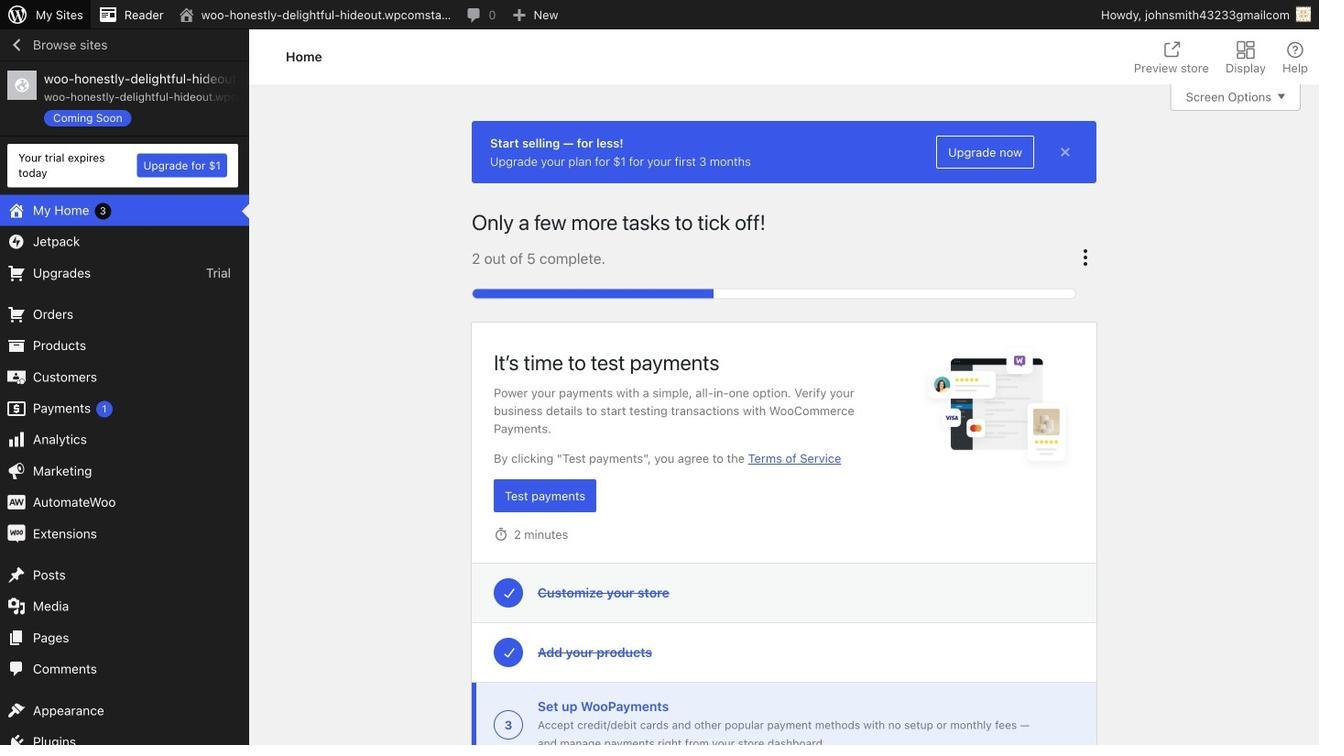 Task type: vqa. For each thing, say whether or not it's contained in the screenshot.
'Main menu' navigation
yes



Task type: describe. For each thing, give the bounding box(es) containing it.
timer image
[[494, 527, 509, 542]]

payment illustration image
[[919, 341, 1075, 473]]

display options image
[[1235, 39, 1257, 61]]

dismiss this banner. image
[[1057, 143, 1075, 161]]

main menu navigation
[[0, 29, 249, 745]]



Task type: locate. For each thing, give the bounding box(es) containing it.
task list options image
[[1075, 246, 1097, 268]]

tab list
[[1123, 29, 1320, 84]]

toolbar navigation
[[0, 0, 1320, 33]]



